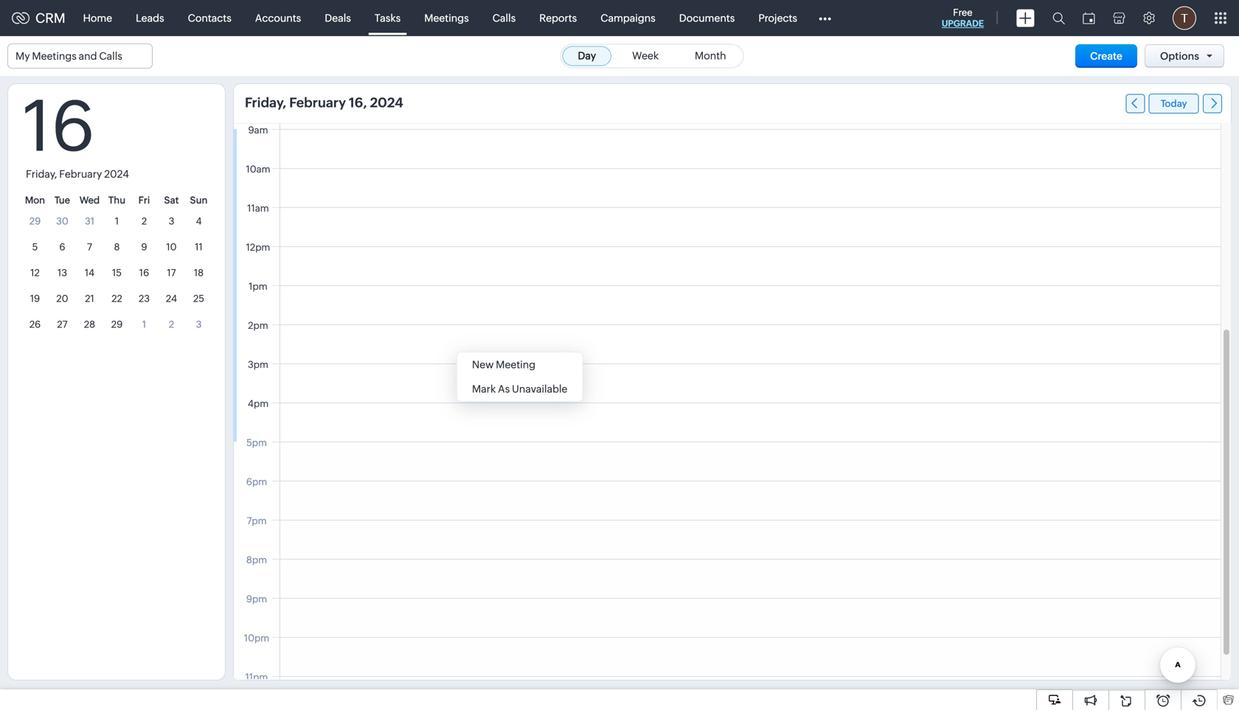 Task type: vqa. For each thing, say whether or not it's contained in the screenshot.
Activity
no



Task type: locate. For each thing, give the bounding box(es) containing it.
calls inside calls link
[[493, 12, 516, 24]]

deals
[[325, 12, 351, 24]]

projects link
[[747, 0, 809, 36]]

projects
[[759, 12, 798, 24]]

29 down 'mon'
[[29, 216, 41, 227]]

29
[[29, 216, 41, 227], [111, 319, 123, 330]]

1 horizontal spatial 3
[[196, 319, 202, 330]]

23
[[139, 293, 150, 304]]

new meeting link
[[457, 353, 582, 377]]

1 down thu
[[115, 216, 119, 227]]

new meeting
[[472, 359, 536, 371]]

16 up ,
[[23, 86, 95, 166]]

25
[[193, 293, 204, 304]]

deals link
[[313, 0, 363, 36]]

3
[[169, 216, 174, 227], [196, 319, 202, 330]]

4pm
[[248, 398, 269, 410]]

1 vertical spatial 16
[[139, 267, 149, 279]]

documents link
[[668, 0, 747, 36]]

11am
[[247, 203, 269, 214]]

0 horizontal spatial calls
[[99, 50, 122, 62]]

february right ,
[[59, 168, 102, 180]]

1 vertical spatial meetings
[[32, 50, 77, 62]]

1 down the '23'
[[142, 319, 146, 330]]

3 down 25
[[196, 319, 202, 330]]

day
[[578, 50, 596, 62]]

0 vertical spatial meetings
[[424, 12, 469, 24]]

Other Modules field
[[809, 6, 841, 30]]

1 horizontal spatial 2
[[169, 319, 174, 330]]

free
[[953, 7, 973, 18]]

month
[[695, 50, 727, 62]]

home
[[83, 12, 112, 24]]

create menu image
[[1017, 9, 1035, 27]]

0 vertical spatial 16
[[23, 86, 95, 166]]

7
[[87, 242, 92, 253]]

reports link
[[528, 0, 589, 36]]

0 horizontal spatial 16
[[23, 86, 95, 166]]

meetings right my
[[32, 50, 77, 62]]

9
[[141, 242, 147, 253]]

16 up the '23'
[[139, 267, 149, 279]]

create
[[1091, 50, 1123, 62]]

calls right and
[[99, 50, 122, 62]]

mark
[[472, 383, 496, 395]]

campaigns
[[601, 12, 656, 24]]

0 horizontal spatial 2024
[[104, 168, 129, 180]]

as
[[498, 383, 510, 395]]

,
[[54, 168, 57, 180]]

sat
[[164, 195, 179, 206]]

0 vertical spatial 1
[[115, 216, 119, 227]]

3 down sat
[[169, 216, 174, 227]]

0 vertical spatial 2024
[[370, 95, 404, 110]]

1 vertical spatial february
[[59, 168, 102, 180]]

tasks link
[[363, 0, 413, 36]]

31
[[85, 216, 94, 227]]

2024 up thu
[[104, 168, 129, 180]]

wed
[[80, 195, 100, 206]]

1 horizontal spatial calls
[[493, 12, 516, 24]]

0 vertical spatial february
[[289, 95, 346, 110]]

2
[[142, 216, 147, 227], [169, 319, 174, 330]]

1 vertical spatial 1
[[142, 319, 146, 330]]

1 horizontal spatial 16
[[139, 267, 149, 279]]

0 horizontal spatial 3
[[169, 216, 174, 227]]

meetings left calls link at the left
[[424, 12, 469, 24]]

6
[[59, 242, 65, 253]]

2 down the '24'
[[169, 319, 174, 330]]

30
[[56, 216, 69, 227]]

0 vertical spatial calls
[[493, 12, 516, 24]]

22
[[112, 293, 122, 304]]

options
[[1161, 50, 1200, 62]]

1 horizontal spatial 2024
[[370, 95, 404, 110]]

1 horizontal spatial february
[[289, 95, 346, 110]]

8pm
[[246, 555, 267, 566]]

0 horizontal spatial meetings
[[32, 50, 77, 62]]

29 down 22
[[111, 319, 123, 330]]

0 vertical spatial 2
[[142, 216, 147, 227]]

5pm
[[246, 438, 267, 449]]

leads link
[[124, 0, 176, 36]]

meetings inside 'link'
[[424, 12, 469, 24]]

20
[[56, 293, 68, 304]]

1 horizontal spatial 1
[[142, 319, 146, 330]]

0 horizontal spatial 2
[[142, 216, 147, 227]]

1 horizontal spatial meetings
[[424, 12, 469, 24]]

9am
[[248, 125, 268, 136]]

week link
[[617, 46, 675, 66]]

friday,
[[245, 95, 287, 110]]

7pm
[[247, 516, 267, 527]]

24
[[166, 293, 177, 304]]

free upgrade
[[942, 7, 984, 28]]

27
[[57, 319, 68, 330]]

0 vertical spatial 29
[[29, 216, 41, 227]]

1 horizontal spatial 29
[[111, 319, 123, 330]]

10am
[[246, 164, 270, 175]]

2 down the fri
[[142, 216, 147, 227]]

1 vertical spatial 2
[[169, 319, 174, 330]]

16 inside 16 friday , february 2024
[[23, 86, 95, 166]]

11pm
[[245, 672, 268, 683]]

thu
[[108, 195, 126, 206]]

february left the 16,
[[289, 95, 346, 110]]

0 horizontal spatial 29
[[29, 216, 41, 227]]

friday, february 16, 2024
[[245, 95, 404, 110]]

meetings
[[424, 12, 469, 24], [32, 50, 77, 62]]

calls left reports link
[[493, 12, 516, 24]]

2024 right the 16,
[[370, 95, 404, 110]]

1pm
[[249, 281, 268, 292]]

calls
[[493, 12, 516, 24], [99, 50, 122, 62]]

17
[[167, 267, 176, 279]]

1 vertical spatial 2024
[[104, 168, 129, 180]]

calendar image
[[1083, 12, 1096, 24]]

0 horizontal spatial february
[[59, 168, 102, 180]]

0 horizontal spatial 1
[[115, 216, 119, 227]]



Task type: describe. For each thing, give the bounding box(es) containing it.
accounts
[[255, 12, 301, 24]]

mark as unavailable link
[[457, 377, 582, 401]]

reports
[[540, 12, 577, 24]]

month link
[[680, 46, 742, 66]]

9pm
[[246, 594, 267, 605]]

meetings link
[[413, 0, 481, 36]]

search element
[[1044, 0, 1074, 36]]

profile element
[[1164, 0, 1206, 36]]

profile image
[[1173, 6, 1197, 30]]

tue
[[55, 195, 70, 206]]

13
[[58, 267, 67, 279]]

fri
[[138, 195, 150, 206]]

week
[[632, 50, 659, 62]]

meeting
[[496, 359, 536, 371]]

my meetings and calls
[[15, 50, 122, 62]]

accounts link
[[243, 0, 313, 36]]

2024 inside 16 friday , february 2024
[[104, 168, 129, 180]]

1 vertical spatial 3
[[196, 319, 202, 330]]

crm link
[[12, 11, 65, 26]]

26
[[29, 319, 41, 330]]

today link
[[1149, 94, 1199, 114]]

contacts link
[[176, 0, 243, 36]]

upgrade
[[942, 18, 984, 28]]

10pm
[[244, 633, 269, 644]]

8
[[114, 242, 120, 253]]

tasks
[[375, 12, 401, 24]]

mark as unavailable
[[472, 383, 568, 395]]

february inside 16 friday , february 2024
[[59, 168, 102, 180]]

crm
[[35, 11, 65, 26]]

21
[[85, 293, 94, 304]]

10
[[166, 242, 177, 253]]

0 vertical spatial 3
[[169, 216, 174, 227]]

and
[[79, 50, 97, 62]]

unavailable
[[512, 383, 568, 395]]

contacts
[[188, 12, 232, 24]]

logo image
[[12, 12, 30, 24]]

today
[[1161, 98, 1188, 109]]

leads
[[136, 12, 164, 24]]

calls link
[[481, 0, 528, 36]]

5
[[32, 242, 38, 253]]

4
[[196, 216, 202, 227]]

new
[[472, 359, 494, 371]]

12
[[30, 267, 40, 279]]

16,
[[349, 95, 367, 110]]

12pm
[[246, 242, 270, 253]]

16 for 16 friday , february 2024
[[23, 86, 95, 166]]

day link
[[563, 46, 612, 66]]

sun
[[190, 195, 208, 206]]

mon
[[25, 195, 45, 206]]

documents
[[679, 12, 735, 24]]

14
[[85, 267, 95, 279]]

3pm
[[248, 359, 269, 370]]

friday
[[26, 168, 54, 180]]

11
[[195, 242, 203, 253]]

search image
[[1053, 12, 1065, 24]]

create menu element
[[1008, 0, 1044, 36]]

19
[[30, 293, 40, 304]]

1 vertical spatial 29
[[111, 319, 123, 330]]

1 vertical spatial calls
[[99, 50, 122, 62]]

16 for 16
[[139, 267, 149, 279]]

home link
[[71, 0, 124, 36]]

6pm
[[246, 477, 267, 488]]

18
[[194, 267, 204, 279]]

16 friday , february 2024
[[23, 86, 129, 180]]

15
[[112, 267, 122, 279]]

campaigns link
[[589, 0, 668, 36]]

28
[[84, 319, 95, 330]]

2pm
[[248, 320, 268, 331]]

my
[[15, 50, 30, 62]]



